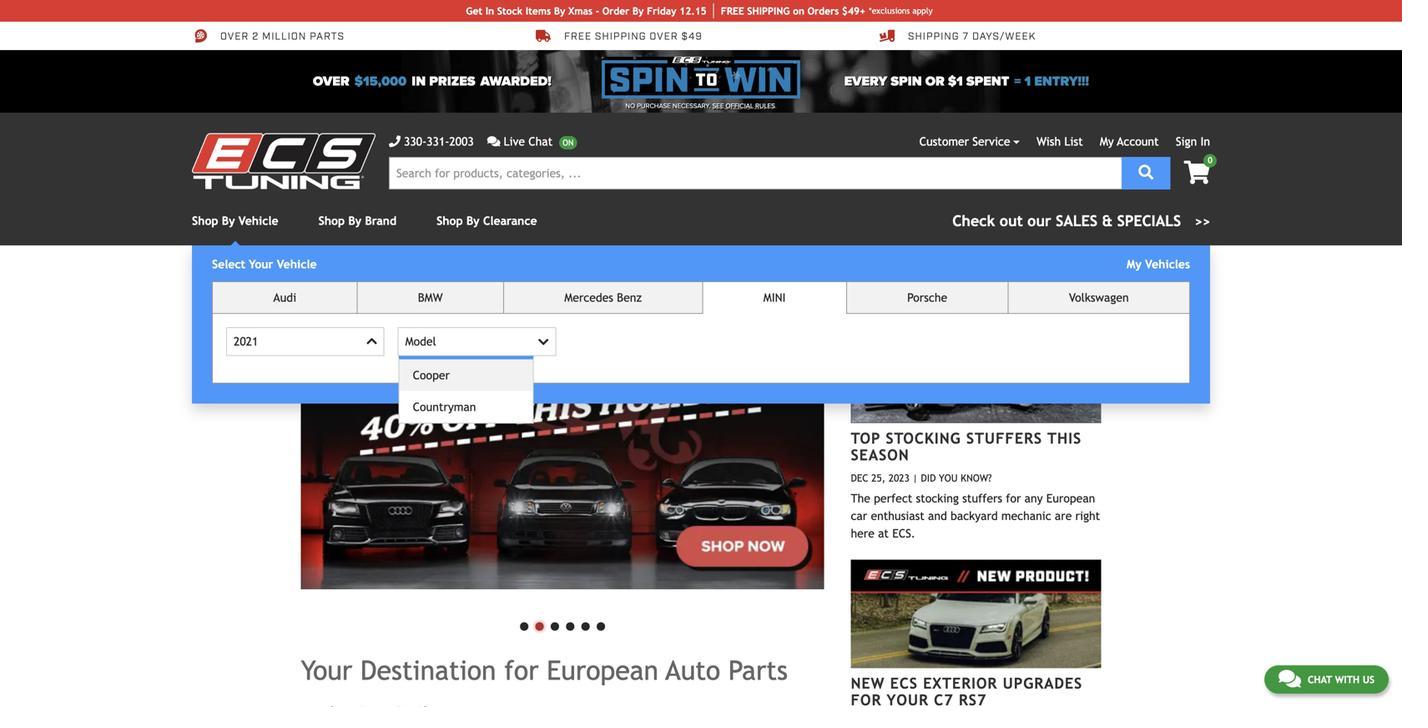 Task type: describe. For each thing, give the bounding box(es) containing it.
dec
[[851, 472, 869, 484]]

stuffers
[[967, 429, 1043, 447]]

top stocking stuffers this season image
[[851, 315, 1102, 423]]

on
[[793, 5, 805, 17]]

vehicles
[[1146, 258, 1191, 271]]

2003
[[449, 135, 474, 148]]

$1
[[948, 73, 963, 89]]

dec 25, 2023 | did you know? the perfect stocking stuffers for any european car enthusiast and backyard mechanic are right here at ecs.
[[851, 472, 1101, 540]]

shipping 7 days/week
[[908, 30, 1036, 43]]

audi
[[273, 291, 296, 304]]

5 • from the left
[[578, 607, 593, 642]]

generic - ecs up to 40% off image
[[301, 286, 824, 589]]

shop by clearance link
[[437, 214, 537, 228]]

331-
[[427, 135, 449, 148]]

free ship ping on orders $49+ *exclusions apply
[[721, 5, 933, 17]]

vehicle for shop by vehicle
[[239, 214, 279, 228]]

top stocking stuffers this season
[[851, 429, 1082, 464]]

• • • • • •
[[517, 607, 609, 642]]

0 horizontal spatial european
[[547, 655, 659, 686]]

sign
[[1176, 135, 1197, 148]]

shopping cart image
[[1184, 161, 1211, 184]]

in for get
[[486, 5, 494, 17]]

perfect
[[874, 492, 913, 505]]

0 vertical spatial ecs
[[932, 286, 966, 307]]

porsche
[[908, 291, 948, 304]]

by for shop by clearance
[[467, 214, 480, 228]]

sales
[[1056, 212, 1098, 230]]

customer service
[[920, 135, 1011, 148]]

stock
[[497, 5, 523, 17]]

sales & specials link
[[953, 210, 1211, 232]]

for
[[851, 691, 882, 707]]

at
[[878, 527, 889, 540]]

order
[[603, 5, 630, 17]]

1
[[1025, 73, 1031, 89]]

ship
[[748, 5, 768, 17]]

rs7
[[959, 691, 987, 707]]

330-
[[404, 135, 427, 148]]

2 • from the left
[[532, 607, 547, 642]]

with
[[1336, 674, 1360, 685]]

every
[[845, 73, 888, 89]]

sign in
[[1176, 135, 1211, 148]]

view all
[[1056, 293, 1094, 302]]

1 horizontal spatial your
[[301, 655, 352, 686]]

get in stock items by xmas - order by friday 12.15
[[466, 5, 707, 17]]

spent
[[967, 73, 1010, 89]]

clearance
[[483, 214, 537, 228]]

chat with us
[[1308, 674, 1375, 685]]

the
[[851, 492, 871, 505]]

parts
[[310, 30, 345, 43]]

know?
[[961, 472, 992, 484]]

customer service button
[[920, 133, 1020, 150]]

volkswagen
[[1069, 291, 1129, 304]]

million
[[262, 30, 307, 43]]

over 2 million parts
[[220, 30, 345, 43]]

shop for shop by clearance
[[437, 214, 463, 228]]

new ecs exterior upgrades for your c7 rs7
[[851, 674, 1083, 707]]

countryman
[[413, 400, 476, 414]]

new
[[851, 674, 885, 692]]

and
[[928, 509, 948, 522]]

over
[[650, 30, 678, 43]]

any
[[1025, 492, 1043, 505]]

stocking
[[886, 429, 962, 447]]

shipping
[[595, 30, 647, 43]]

prizes
[[429, 73, 476, 89]]

us
[[1363, 674, 1375, 685]]

ecs tuning image
[[192, 133, 376, 189]]

over 2 million parts link
[[192, 28, 345, 43]]

2023
[[889, 472, 910, 484]]

0 horizontal spatial chat
[[529, 135, 553, 148]]

stuffers
[[963, 492, 1003, 505]]

new ecs exterior upgrades for your c7 rs7 link
[[851, 674, 1083, 707]]

news
[[972, 286, 1021, 307]]

no purchase necessary. see official rules .
[[626, 102, 777, 110]]

my for my vehicles
[[1127, 258, 1142, 271]]

free
[[564, 30, 592, 43]]

3 • from the left
[[547, 607, 563, 642]]

my vehicles link
[[1127, 258, 1191, 271]]

comments image
[[1279, 669, 1302, 689]]

chat inside "link"
[[1308, 674, 1333, 685]]

in
[[412, 73, 426, 89]]

xmas
[[569, 5, 593, 17]]

$15,000
[[355, 73, 407, 89]]

stocking
[[916, 492, 959, 505]]

4 • from the left
[[563, 607, 578, 642]]

live
[[504, 135, 525, 148]]

no
[[626, 102, 636, 110]]

did
[[921, 472, 936, 484]]

specials
[[1118, 212, 1182, 230]]

*exclusions apply link
[[869, 5, 933, 17]]

wish
[[1037, 135, 1061, 148]]

destination
[[361, 655, 496, 686]]

bmw
[[418, 291, 443, 304]]

|
[[913, 472, 918, 484]]

friday
[[647, 5, 677, 17]]

$49+
[[842, 5, 866, 17]]

see official rules link
[[713, 101, 775, 111]]

account
[[1118, 135, 1159, 148]]

-
[[596, 5, 600, 17]]



Task type: locate. For each thing, give the bounding box(es) containing it.
1 vertical spatial over
[[313, 73, 350, 89]]

over left 2
[[220, 30, 249, 43]]

1 horizontal spatial chat
[[1308, 674, 1333, 685]]

this
[[1048, 429, 1082, 447]]

see
[[713, 102, 724, 110]]

330-331-2003
[[404, 135, 474, 148]]

benz
[[617, 291, 642, 304]]

chat with us link
[[1265, 665, 1389, 694]]

parts
[[729, 655, 788, 686]]

1 vertical spatial european
[[547, 655, 659, 686]]

shop by vehicle
[[192, 214, 279, 228]]

european
[[1047, 492, 1096, 505], [547, 655, 659, 686]]

0 vertical spatial chat
[[529, 135, 553, 148]]

tab list containing audi
[[212, 281, 1191, 424]]

1 vertical spatial my
[[1127, 258, 1142, 271]]

chat left with
[[1308, 674, 1333, 685]]

by up select at left
[[222, 214, 235, 228]]

upgrades
[[1003, 674, 1083, 692]]

european inside dec 25, 2023 | did you know? the perfect stocking stuffers for any european car enthusiast and backyard mechanic are right here at ecs.
[[1047, 492, 1096, 505]]

ping
[[768, 5, 790, 17]]

in right sign
[[1201, 135, 1211, 148]]

1 horizontal spatial ecs
[[932, 286, 966, 307]]

tab list
[[212, 281, 1191, 424]]

every spin or $1 spent = 1 entry!!!
[[845, 73, 1090, 89]]

ecs left news
[[932, 286, 966, 307]]

my left the vehicles
[[1127, 258, 1142, 271]]

25,
[[872, 472, 886, 484]]

2 shop from the left
[[319, 214, 345, 228]]

comments image
[[487, 136, 501, 147]]

ecs tuning 'spin to win' contest logo image
[[602, 57, 801, 99]]

1 • from the left
[[517, 607, 532, 642]]

in for sign
[[1201, 135, 1211, 148]]

0 horizontal spatial in
[[486, 5, 494, 17]]

mercedes
[[565, 291, 614, 304]]

over $15,000 in prizes
[[313, 73, 476, 89]]

your inside new ecs exterior upgrades for your c7 rs7
[[887, 691, 929, 707]]

here
[[851, 527, 875, 540]]

1 horizontal spatial for
[[1006, 492, 1021, 505]]

sign in link
[[1176, 135, 1211, 148]]

1 horizontal spatial shop
[[319, 214, 345, 228]]

for
[[1006, 492, 1021, 505], [504, 655, 539, 686]]

6 • from the left
[[593, 607, 609, 642]]

mechanic
[[1002, 509, 1052, 522]]

your destination for european auto parts
[[301, 655, 788, 686]]

1 horizontal spatial in
[[1201, 135, 1211, 148]]

.
[[775, 102, 777, 110]]

1 vertical spatial your
[[301, 655, 352, 686]]

wish list
[[1037, 135, 1083, 148]]

entry!!!
[[1035, 73, 1090, 89]]

phone image
[[389, 136, 401, 147]]

12.15
[[680, 5, 707, 17]]

0 horizontal spatial your
[[249, 258, 273, 271]]

select your vehicle
[[212, 258, 317, 271]]

live chat
[[504, 135, 553, 148]]

all
[[1081, 293, 1094, 302]]

purchase
[[637, 102, 671, 110]]

Search text field
[[389, 157, 1122, 190]]

over down parts
[[313, 73, 350, 89]]

new ecs exterior upgrades for your c7 rs7 image
[[851, 560, 1102, 668]]

by left xmas
[[554, 5, 566, 17]]

0 vertical spatial over
[[220, 30, 249, 43]]

2 vertical spatial your
[[887, 691, 929, 707]]

vehicle
[[239, 214, 279, 228], [277, 258, 317, 271]]

1 vertical spatial in
[[1201, 135, 1211, 148]]

my left account
[[1100, 135, 1114, 148]]

shop for shop by brand
[[319, 214, 345, 228]]

1 shop from the left
[[192, 214, 218, 228]]

1 horizontal spatial over
[[313, 73, 350, 89]]

auto
[[666, 655, 721, 686]]

mini
[[764, 291, 786, 304]]

1 vertical spatial ecs
[[891, 674, 918, 692]]

in right get
[[486, 5, 494, 17]]

chat right the live
[[529, 135, 553, 148]]

0 vertical spatial your
[[249, 258, 273, 271]]

0 vertical spatial in
[[486, 5, 494, 17]]

free shipping over $49
[[564, 30, 703, 43]]

over for over 2 million parts
[[220, 30, 249, 43]]

your
[[249, 258, 273, 271], [301, 655, 352, 686], [887, 691, 929, 707]]

shop left clearance at the top
[[437, 214, 463, 228]]

or
[[926, 73, 945, 89]]

ecs right new
[[891, 674, 918, 692]]

0
[[1208, 155, 1213, 165]]

0 vertical spatial european
[[1047, 492, 1096, 505]]

ecs news
[[932, 286, 1021, 307]]

1 horizontal spatial european
[[1047, 492, 1096, 505]]

over
[[220, 30, 249, 43], [313, 73, 350, 89]]

in
[[486, 5, 494, 17], [1201, 135, 1211, 148]]

1 horizontal spatial my
[[1127, 258, 1142, 271]]

season
[[851, 446, 910, 464]]

live chat link
[[487, 133, 577, 150]]

exterior
[[924, 674, 998, 692]]

1 vertical spatial chat
[[1308, 674, 1333, 685]]

days/week
[[973, 30, 1036, 43]]

official
[[726, 102, 754, 110]]

for left any at bottom
[[1006, 492, 1021, 505]]

0 horizontal spatial over
[[220, 30, 249, 43]]

0 horizontal spatial shop
[[192, 214, 218, 228]]

0 horizontal spatial ecs
[[891, 674, 918, 692]]

car
[[851, 509, 868, 522]]

by for shop by brand
[[348, 214, 362, 228]]

by for shop by vehicle
[[222, 214, 235, 228]]

=
[[1015, 73, 1022, 89]]

top stocking stuffers this season link
[[851, 429, 1082, 464]]

2 horizontal spatial shop
[[437, 214, 463, 228]]

chat
[[529, 135, 553, 148], [1308, 674, 1333, 685]]

1 vertical spatial for
[[504, 655, 539, 686]]

vehicle for select your vehicle
[[277, 258, 317, 271]]

right
[[1076, 509, 1101, 522]]

european up the are
[[1047, 492, 1096, 505]]

2 horizontal spatial your
[[887, 691, 929, 707]]

over for over $15,000 in prizes
[[313, 73, 350, 89]]

&
[[1103, 212, 1113, 230]]

wish list link
[[1037, 135, 1083, 148]]

free shipping over $49 link
[[536, 28, 703, 43]]

vehicle up select your vehicle
[[239, 214, 279, 228]]

shop by clearance
[[437, 214, 537, 228]]

0 horizontal spatial my
[[1100, 135, 1114, 148]]

service
[[973, 135, 1011, 148]]

shop for shop by vehicle
[[192, 214, 218, 228]]

0 horizontal spatial for
[[504, 655, 539, 686]]

orders
[[808, 5, 839, 17]]

shop by vehicle link
[[192, 214, 279, 228]]

ecs.
[[893, 527, 916, 540]]

by left clearance at the top
[[467, 214, 480, 228]]

model
[[405, 335, 436, 348]]

shop left brand
[[319, 214, 345, 228]]

get
[[466, 5, 483, 17]]

ecs inside new ecs exterior upgrades for your c7 rs7
[[891, 674, 918, 692]]

3 shop from the left
[[437, 214, 463, 228]]

spin
[[891, 73, 922, 89]]

my for my account
[[1100, 135, 1114, 148]]

$49
[[682, 30, 703, 43]]

0 vertical spatial my
[[1100, 135, 1114, 148]]

vehicle up audi
[[277, 258, 317, 271]]

shop up select at left
[[192, 214, 218, 228]]

for inside dec 25, 2023 | did you know? the perfect stocking stuffers for any european car enthusiast and backyard mechanic are right here at ecs.
[[1006, 492, 1021, 505]]

•
[[517, 607, 532, 642], [532, 607, 547, 642], [547, 607, 563, 642], [563, 607, 578, 642], [578, 607, 593, 642], [593, 607, 609, 642]]

for down '• • • • • •'
[[504, 655, 539, 686]]

7
[[963, 30, 969, 43]]

search image
[[1139, 165, 1154, 180]]

by left brand
[[348, 214, 362, 228]]

1 vertical spatial vehicle
[[277, 258, 317, 271]]

by right the order
[[633, 5, 644, 17]]

0 vertical spatial for
[[1006, 492, 1021, 505]]

0 vertical spatial vehicle
[[239, 214, 279, 228]]

330-331-2003 link
[[389, 133, 474, 150]]

european down '• • • • • •'
[[547, 655, 659, 686]]



Task type: vqa. For each thing, say whether or not it's contained in the screenshot.
customer
yes



